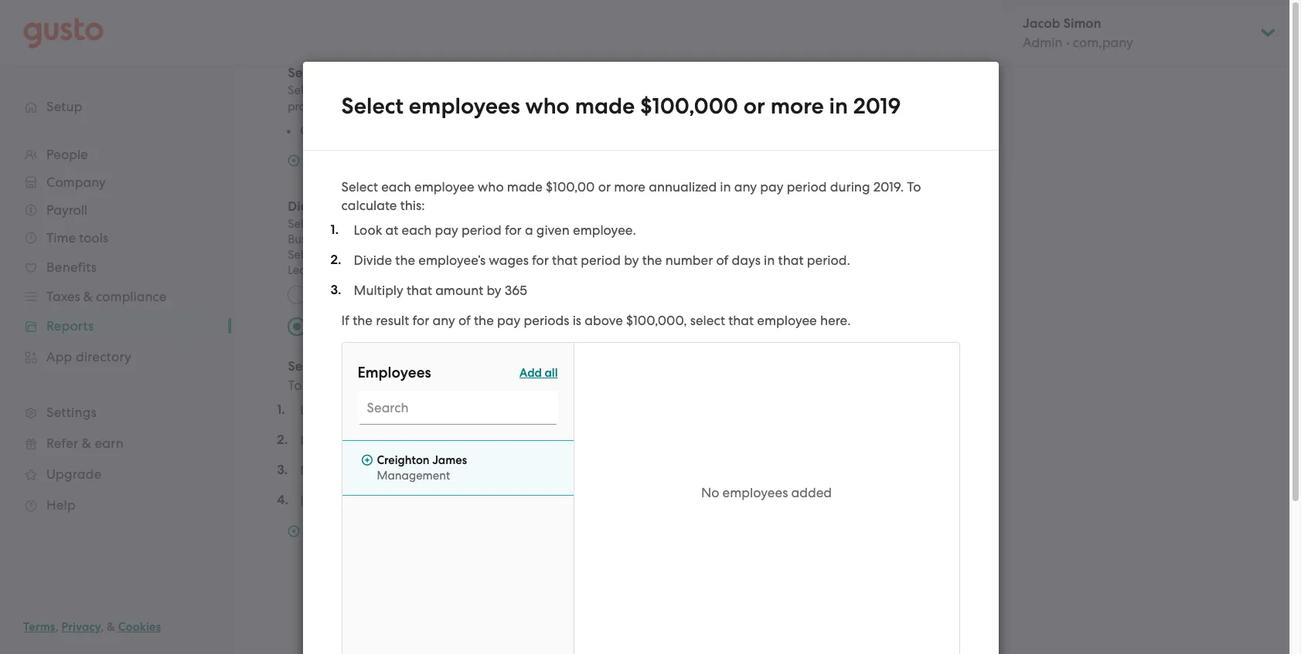 Task type: describe. For each thing, give the bounding box(es) containing it.
add for add employees
[[306, 524, 332, 540]]

365 for employee.
[[505, 283, 527, 298]]

for inside select all employees who were fired for cause or voluntarily resigned or voluntarily reduced hours selecting people here will exclude them from reducing your forgiveness amount. for anyone you select, however, you'll need written proof that they meet these criteria.
[[510, 65, 527, 81]]

them
[[471, 84, 498, 97]]

by up if the result for any of the pay periods is above $100,000, select that employee here
[[571, 433, 586, 449]]

cookies button
[[118, 619, 161, 637]]

determine
[[522, 217, 577, 231]]

if for if the result for any of the pay periods is above $100,000, select that employee here.
[[341, 313, 350, 329]]

add employees
[[306, 524, 401, 540]]

to up the "enter"
[[431, 217, 442, 231]]

amount for employee
[[435, 283, 483, 298]]

here.
[[820, 313, 851, 329]]

for inside did you manage your employees on gusto in all of 2019? select "yes" to allow gusto to automatically determine which employees are highly compensated based on guidance from the small business administration. select "no" to manually enter highly compensated employees for 2019. learn more about highly compensated employees via the help center .
[[616, 248, 631, 262]]

by right the help
[[624, 253, 639, 268]]

period inside select each employee who made $100,00 or more annualized in any pay period during 2019. to calculate this:
[[787, 179, 827, 195]]

did
[[288, 199, 309, 215]]

0 horizontal spatial $100,000
[[483, 359, 541, 375]]

people
[[340, 84, 377, 97]]

multiply for divide the employee's wages for that period by the number of days in that period.
[[354, 283, 404, 298]]

days for period.
[[732, 253, 761, 268]]

your inside did you manage your employees on gusto in all of 2019? select "yes" to allow gusto to automatically determine which employees are highly compensated based on guidance from the small business administration. select "no" to manually enter highly compensated employees for 2019. learn more about highly compensated employees via the help center .
[[392, 199, 420, 215]]

center
[[623, 264, 657, 278]]

privacy
[[62, 621, 101, 635]]

0 horizontal spatial gusto
[[397, 217, 429, 231]]

for down search search box
[[478, 433, 495, 449]]

add all button
[[520, 363, 558, 384]]

more inside did you manage your employees on gusto in all of 2019? select "yes" to allow gusto to automatically determine which employees are highly compensated based on guidance from the small business administration. select "no" to manually enter highly compensated employees for 2019. learn more about highly compensated employees via the help center .
[[321, 264, 348, 278]]

is for if the result for any of the pay periods is above $100,000, select that employee here.
[[573, 313, 582, 329]]

made for $100,000
[[444, 359, 480, 375]]

1 vertical spatial calculate
[[305, 378, 361, 394]]

need
[[918, 84, 945, 97]]

or right for
[[744, 93, 765, 120]]

employees down circle plus icon
[[335, 524, 401, 540]]

look for look at each pay period for a given employee
[[300, 403, 329, 418]]

add for add all
[[520, 366, 542, 380]]

they
[[345, 100, 368, 114]]

by down 'look at each pay period for a given employee.'
[[487, 283, 502, 298]]

2 , from the left
[[101, 621, 104, 635]]

which
[[580, 217, 611, 231]]

employees up to calculate this:
[[346, 359, 412, 375]]

select for here.
[[690, 313, 725, 329]]

circle plus image
[[362, 454, 373, 468]]

resigned
[[653, 65, 706, 81]]

1 horizontal spatial gusto
[[511, 199, 547, 215]]

learn
[[288, 264, 318, 278]]

select all employees who made $100,000 or more annualized in any pay period during 2019
[[288, 359, 849, 375]]

$100,000, for here
[[585, 493, 646, 509]]

criteria.
[[433, 100, 473, 114]]

calculate inside select each employee who made $100,00 or more annualized in any pay period during 2019. to calculate this:
[[341, 198, 397, 213]]

$100,000 inside document
[[640, 93, 738, 120]]

from inside select all employees who were fired for cause or voluntarily resigned or voluntarily reduced hours selecting people here will exclude them from reducing your forgiveness amount. for anyone you select, however, you'll need written proof that they meet these criteria.
[[501, 84, 526, 97]]

select for select each employee who made $100,00 or more annualized in any pay period during 2019. to calculate this:
[[341, 179, 378, 195]]

.
[[657, 264, 660, 278]]

more right "add all" button
[[560, 359, 592, 375]]

employee left added at right bottom
[[716, 493, 776, 509]]

were
[[444, 65, 475, 81]]

divide the employee's wages for that period by the number of days in that period
[[300, 433, 794, 449]]

here inside select all employees who were fired for cause or voluntarily resigned or voluntarily reduced hours selecting people here will exclude them from reducing your forgiveness amount. for anyone you select, however, you'll need written proof that they meet these criteria.
[[380, 84, 404, 97]]

divide the employee's wages for that period by the number of days in that period.
[[354, 253, 851, 268]]

annualized for $100,000
[[595, 359, 664, 375]]

from inside did you manage your employees on gusto in all of 2019? select "yes" to allow gusto to automatically determine which employees are highly compensated based on guidance from the small business administration. select "no" to manually enter highly compensated employees for 2019. learn more about highly compensated employees via the help center .
[[912, 217, 937, 231]]

pay inside select each employee who made $100,00 or more annualized in any pay period during 2019. to calculate this:
[[760, 179, 784, 195]]

no
[[701, 486, 719, 501]]

you inside select all employees who were fired for cause or voluntarily resigned or voluntarily reduced hours selecting people here will exclude them from reducing your forgiveness amount. for anyone you select, however, you'll need written proof that they meet these criteria.
[[779, 84, 798, 97]]

number for employee.
[[666, 253, 713, 268]]

reducing
[[529, 84, 576, 97]]

given for employee
[[483, 403, 516, 418]]

all for select all employees who made $100,000 or more annualized in any pay period during 2019
[[328, 359, 343, 375]]

employee inside select each employee who made $100,00 or more annualized in any pay period during 2019. to calculate this:
[[415, 179, 474, 195]]

hours
[[847, 65, 881, 81]]

select up learn
[[288, 248, 320, 262]]

small
[[960, 217, 989, 231]]

management
[[377, 469, 450, 483]]

365 for employee
[[451, 463, 474, 479]]

meet
[[371, 100, 398, 114]]

employee's for employee
[[419, 253, 486, 268]]

2019 inside document
[[854, 93, 901, 120]]

1 voluntarily from the left
[[584, 65, 650, 81]]

employee up divide the employee's wages for that period by the number of days in that period
[[519, 403, 579, 418]]

select up business
[[288, 217, 320, 231]]

in inside did you manage your employees on gusto in all of 2019? select "yes" to allow gusto to automatically determine which employees are highly compensated based on guidance from the small business administration. select "no" to manually enter highly compensated employees for 2019. learn more about highly compensated employees via the help center .
[[550, 199, 561, 215]]

days for period
[[678, 433, 707, 449]]

did you manage your employees on gusto in all of 2019? select "yes" to allow gusto to automatically determine which employees are highly compensated based on guidance from the small business administration. select "no" to manually enter highly compensated employees for 2019. learn more about highly compensated employees via the help center .
[[288, 199, 989, 278]]

forgiveness
[[605, 84, 665, 97]]

select,
[[801, 84, 835, 97]]

multiply for divide the employee's wages for that period by the number of days in that period
[[300, 463, 350, 479]]

0 vertical spatial on
[[492, 199, 507, 215]]

0 horizontal spatial highly
[[386, 264, 419, 278]]

help
[[597, 264, 620, 278]]

for
[[716, 84, 733, 97]]

terms , privacy , & cookies
[[23, 621, 161, 635]]

amount.
[[668, 84, 713, 97]]

annualized for $100,00
[[649, 179, 717, 195]]

creighton for creighton james management
[[377, 454, 430, 468]]

multiply that amount by 365 for employee
[[354, 283, 527, 298]]

who down "cause"
[[525, 93, 570, 120]]

2019. inside select each employee who made $100,00 or more annualized in any pay period during 2019. to calculate this:
[[874, 179, 904, 195]]

via
[[558, 264, 574, 278]]

account menu element
[[1003, 0, 1278, 66]]

automatically
[[445, 217, 519, 231]]

select each employee who made $100,00 or more annualized in any pay period during 2019. to calculate this:
[[341, 179, 921, 213]]

reduced
[[794, 65, 844, 81]]

is for if the result for any of the pay periods is above $100,000, select that employee here
[[532, 493, 540, 509]]

result for if the result for any of the pay periods is above $100,000, select that employee here
[[335, 493, 368, 509]]

"no"
[[323, 248, 344, 262]]

during for 2019
[[777, 359, 818, 375]]

fired
[[478, 65, 506, 81]]

terms
[[23, 621, 55, 635]]

select for select all employees who made $100,000 or more annualized in any pay period during 2019
[[288, 359, 325, 375]]

allow
[[365, 217, 394, 231]]

select for here
[[649, 493, 684, 509]]

privacy link
[[62, 621, 101, 635]]

you'll
[[888, 84, 915, 97]]

if the result for any of the pay periods is above $100,000, select that employee here
[[300, 493, 806, 509]]

if the result for any of the pay periods is above $100,000, select that employee here.
[[341, 313, 851, 329]]

0 horizontal spatial this:
[[364, 378, 389, 394]]

$100,00
[[546, 179, 595, 195]]

manage
[[338, 199, 389, 215]]

written
[[948, 84, 986, 97]]

anyone
[[736, 84, 776, 97]]

employees down select each employee who made $100,00 or more annualized in any pay period during 2019. to calculate this:
[[614, 217, 671, 231]]

at for each
[[385, 223, 398, 238]]

these
[[401, 100, 430, 114]]

for left "determine"
[[505, 223, 522, 238]]

for left via
[[532, 253, 549, 268]]

$100,000, for here.
[[626, 313, 687, 329]]

for up creighton james management
[[451, 403, 468, 418]]

2 vertical spatial compensated
[[421, 264, 495, 278]]

&
[[107, 621, 115, 635]]

exclude
[[427, 84, 468, 97]]

1 vertical spatial highly
[[445, 248, 477, 262]]

wages for employee.
[[489, 253, 529, 268]]

all inside did you manage your employees on gusto in all of 2019? select "yes" to allow gusto to automatically determine which employees are highly compensated based on guidance from the small business administration. select "no" to manually enter highly compensated employees for 2019. learn more about highly compensated employees via the help center .
[[564, 199, 579, 215]]

result for if the result for any of the pay periods is above $100,000, select that employee here.
[[376, 313, 409, 329]]

employees right no
[[723, 486, 788, 501]]

to inside select each employee who made $100,00 or more annualized in any pay period during 2019. to calculate this:
[[907, 179, 921, 195]]

are
[[674, 217, 692, 231]]

manually
[[361, 248, 411, 262]]

employee's for this:
[[365, 433, 432, 449]]

employee.
[[573, 223, 636, 238]]

selecting
[[288, 84, 337, 97]]

0 vertical spatial compensated
[[730, 217, 803, 231]]



Task type: locate. For each thing, give the bounding box(es) containing it.
amount down the "enter"
[[435, 283, 483, 298]]

more down reduced
[[771, 93, 824, 120]]

list containing look at each pay period for a given employee.
[[341, 221, 960, 300]]

administration.
[[335, 233, 417, 247]]

0 vertical spatial 2019.
[[874, 179, 904, 195]]

module__icon___go7vc image inside add button
[[288, 155, 300, 167]]

you left select,
[[779, 84, 798, 97]]

creighton for creighton james
[[300, 123, 360, 138]]

a for employee
[[471, 403, 480, 418]]

each down to calculate this:
[[348, 403, 378, 418]]

given
[[537, 223, 570, 238], [483, 403, 516, 418]]

0 vertical spatial select
[[690, 313, 725, 329]]

0 vertical spatial number
[[666, 253, 713, 268]]

compensated down the "enter"
[[421, 264, 495, 278]]

0 vertical spatial you
[[779, 84, 798, 97]]

employee's
[[419, 253, 486, 268], [365, 433, 432, 449]]

0 vertical spatial 2019
[[854, 93, 901, 120]]

0 vertical spatial add
[[306, 152, 335, 169]]

annualized inside select each employee who made $100,00 or more annualized in any pay period during 2019. to calculate this:
[[649, 179, 717, 195]]

at up manually
[[385, 223, 398, 238]]

you inside did you manage your employees on gusto in all of 2019? select "yes" to allow gusto to automatically determine which employees are highly compensated based on guidance from the small business administration. select "no" to manually enter highly compensated employees for 2019. learn more about highly compensated employees via the help center .
[[312, 199, 334, 215]]

any inside select each employee who made $100,00 or more annualized in any pay period during 2019. to calculate this:
[[734, 179, 757, 195]]

2019 down hours
[[854, 93, 901, 120]]

1 module__icon___go7vc image from the top
[[288, 155, 300, 167]]

2019?
[[598, 199, 633, 215]]

0 vertical spatial james
[[364, 123, 403, 138]]

all for add all
[[545, 366, 558, 380]]

more down "no"
[[321, 264, 348, 278]]

for up add employees
[[371, 493, 388, 509]]

to down manage
[[351, 217, 362, 231]]

0 vertical spatial above
[[585, 313, 623, 329]]

periods for if the result for any of the pay periods is above $100,000, select that employee here
[[483, 493, 528, 509]]

cookies
[[118, 621, 161, 635]]

at inside the select employees who made $100,000 or more in 2019 document
[[385, 223, 398, 238]]

number inside the select employees who made $100,000 or more in 2019 document
[[666, 253, 713, 268]]

1 horizontal spatial from
[[912, 217, 937, 231]]

terms link
[[23, 621, 55, 635]]

highly right the "enter"
[[445, 248, 477, 262]]

all
[[328, 65, 343, 81], [564, 199, 579, 215], [328, 359, 343, 375], [545, 366, 558, 380]]

given for employee.
[[537, 223, 570, 238]]

james inside creighton james management
[[432, 454, 467, 468]]

1 vertical spatial $100,000,
[[585, 493, 646, 509]]

0 horizontal spatial divide
[[300, 433, 339, 449]]

each for employee
[[402, 223, 432, 238]]

who for fired
[[415, 65, 441, 81]]

, left &
[[101, 621, 104, 635]]

1 vertical spatial divide
[[300, 433, 339, 449]]

on right based
[[842, 217, 856, 231]]

365 right management
[[451, 463, 474, 479]]

1 vertical spatial on
[[842, 217, 856, 231]]

0 horizontal spatial days
[[678, 433, 707, 449]]

0 vertical spatial creighton
[[300, 123, 360, 138]]

list for employee
[[341, 221, 960, 300]]

this: inside select each employee who made $100,00 or more annualized in any pay period during 2019. to calculate this:
[[400, 198, 425, 213]]

that inside select all employees who were fired for cause or voluntarily resigned or voluntarily reduced hours selecting people here will exclude them from reducing your forgiveness amount. for anyone you select, however, you'll need written proof that they meet these criteria.
[[320, 100, 342, 114]]

$100,000 up search search box
[[483, 359, 541, 375]]

1 vertical spatial if
[[300, 493, 308, 509]]

business
[[288, 233, 333, 247]]

is
[[573, 313, 582, 329], [532, 493, 540, 509]]

0 vertical spatial made
[[575, 93, 635, 120]]

1 horizontal spatial amount
[[435, 283, 483, 298]]

during inside select each employee who made $100,00 or more annualized in any pay period during 2019. to calculate this:
[[830, 179, 870, 195]]

of inside did you manage your employees on gusto in all of 2019? select "yes" to allow gusto to automatically determine which employees are highly compensated based on guidance from the small business administration. select "no" to manually enter highly compensated employees for 2019. learn more about highly compensated employees via the help center .
[[583, 199, 595, 215]]

is up select all employees who made $100,000 or more annualized in any pay period during 2019
[[573, 313, 582, 329]]

0 vertical spatial look
[[354, 223, 382, 238]]

more inside select each employee who made $100,00 or more annualized in any pay period during 2019. to calculate this:
[[614, 179, 646, 195]]

creighton james
[[300, 123, 403, 138]]

2019. inside did you manage your employees on gusto in all of 2019? select "yes" to allow gusto to automatically determine which employees are highly compensated based on guidance from the small business administration. select "no" to manually enter highly compensated employees for 2019. learn more about highly compensated employees via the help center .
[[634, 248, 660, 262]]

0 vertical spatial annualized
[[649, 179, 717, 195]]

1 horizontal spatial divide
[[354, 253, 392, 268]]

james
[[364, 123, 403, 138], [432, 454, 467, 468]]

who up automatically
[[478, 179, 504, 195]]

a for employee.
[[525, 223, 533, 238]]

1 vertical spatial your
[[392, 199, 420, 215]]

0 vertical spatial periods
[[524, 313, 570, 329]]

0 horizontal spatial here
[[380, 84, 404, 97]]

employee's down automatically
[[419, 253, 486, 268]]

multiply that amount by 365
[[354, 283, 527, 298], [300, 463, 474, 479]]

select
[[288, 65, 325, 81], [341, 93, 404, 120], [341, 179, 378, 195], [288, 217, 320, 231], [288, 248, 320, 262], [288, 359, 325, 375]]

divide for divide the employee's wages for that period by the number of days in that period.
[[354, 253, 392, 268]]

number for employee
[[612, 433, 660, 449]]

multiply that amount by 365 inside the select employees who made $100,000 or more in 2019 document
[[354, 283, 527, 298]]

wages down 'look at each pay period for a given employee.'
[[489, 253, 529, 268]]

on
[[492, 199, 507, 215], [842, 217, 856, 231]]

guidance
[[859, 217, 909, 231]]

1 vertical spatial number
[[612, 433, 660, 449]]

no employees added
[[701, 486, 832, 501]]

1 vertical spatial multiply that amount by 365
[[300, 463, 474, 479]]

from down fired at left top
[[501, 84, 526, 97]]

voluntarily up 'anyone'
[[725, 65, 790, 81]]

multiply that amount by 365 down the "enter"
[[354, 283, 527, 298]]

at down to calculate this:
[[332, 403, 345, 418]]

1 horizontal spatial select
[[690, 313, 725, 329]]

proof
[[288, 100, 317, 114]]

from right guidance at the right of page
[[912, 217, 937, 231]]

employees up via
[[556, 248, 613, 262]]

, left privacy link at the left bottom of page
[[55, 621, 59, 635]]

employees inside select all employees who were fired for cause or voluntarily resigned or voluntarily reduced hours selecting people here will exclude them from reducing your forgiveness amount. for anyone you select, however, you'll need written proof that they meet these criteria.
[[346, 65, 412, 81]]

result inside the select employees who made $100,000 or more in 2019 document
[[376, 313, 409, 329]]

for up "help center" "link"
[[616, 248, 631, 262]]

0 horizontal spatial 2019
[[821, 359, 849, 375]]

periods
[[524, 313, 570, 329], [483, 493, 528, 509]]

each inside select each employee who made $100,00 or more annualized in any pay period during 2019. to calculate this:
[[381, 179, 411, 195]]

0 vertical spatial days
[[732, 253, 761, 268]]

0 vertical spatial a
[[525, 223, 533, 238]]

the
[[939, 217, 957, 231], [395, 253, 415, 268], [642, 253, 662, 268], [577, 264, 594, 278], [353, 313, 373, 329], [474, 313, 494, 329], [342, 433, 362, 449], [589, 433, 609, 449], [312, 493, 332, 509], [433, 493, 453, 509]]

calculate
[[341, 198, 397, 213], [305, 378, 361, 394]]

here
[[380, 84, 404, 97], [779, 493, 806, 509]]

is inside the select employees who made $100,000 or more in 2019 document
[[573, 313, 582, 329]]

multiply
[[354, 283, 404, 298], [300, 463, 350, 479]]

calculate down no radio
[[305, 378, 361, 394]]

0 horizontal spatial 2019.
[[634, 248, 660, 262]]

1 vertical spatial list
[[288, 401, 997, 510]]

2 voluntarily from the left
[[725, 65, 790, 81]]

,
[[55, 621, 59, 635], [101, 621, 104, 635]]

No radio
[[288, 318, 306, 336]]

your
[[579, 84, 602, 97], [392, 199, 420, 215]]

if for if the result for any of the pay periods is above $100,000, select that employee here
[[300, 493, 308, 509]]

your up allow
[[392, 199, 420, 215]]

more up 2019?
[[614, 179, 646, 195]]

or down if the result for any of the pay periods is above $100,000, select that employee here.
[[544, 359, 557, 375]]

divide
[[354, 253, 392, 268], [300, 433, 339, 449]]

if
[[341, 313, 350, 329], [300, 493, 308, 509]]

0 vertical spatial divide
[[354, 253, 392, 268]]

at
[[385, 223, 398, 238], [332, 403, 345, 418]]

to down no radio
[[288, 378, 302, 394]]

1 horizontal spatial above
[[585, 313, 623, 329]]

0 horizontal spatial amount
[[382, 463, 430, 479]]

amount inside the select employees who made $100,000 or more in 2019 document
[[435, 283, 483, 298]]

calculate up allow
[[341, 198, 397, 213]]

yes
[[314, 287, 334, 303]]

divide down administration.
[[354, 253, 392, 268]]

in inside select each employee who made $100,00 or more annualized in any pay period during 2019. to calculate this:
[[720, 179, 731, 195]]

who inside select each employee who made $100,00 or more annualized in any pay period during 2019. to calculate this:
[[478, 179, 504, 195]]

creighton james management
[[377, 454, 467, 483]]

employee up automatically
[[415, 179, 474, 195]]

days inside the select employees who made $100,000 or more in 2019 document
[[732, 253, 761, 268]]

1 vertical spatial module__icon___go7vc image
[[288, 526, 300, 538]]

select inside select all employees who were fired for cause or voluntarily resigned or voluntarily reduced hours selecting people here will exclude them from reducing your forgiveness amount. for anyone you select, however, you'll need written proof that they meet these criteria.
[[288, 65, 325, 81]]

to calculate this:
[[288, 378, 389, 394]]

1 vertical spatial during
[[777, 359, 818, 375]]

above down the help
[[585, 313, 623, 329]]

Yes radio
[[288, 286, 306, 305]]

employees
[[358, 364, 431, 382]]

however,
[[837, 84, 885, 97]]

1 vertical spatial this:
[[364, 378, 389, 394]]

annualized
[[649, 179, 717, 195], [595, 359, 664, 375]]

0 horizontal spatial a
[[471, 403, 480, 418]]

list
[[341, 221, 960, 300], [288, 401, 997, 510]]

all for select all employees who were fired for cause or voluntarily resigned or voluntarily reduced hours selecting people here will exclude them from reducing your forgiveness amount. for anyone you select, however, you'll need written proof that they meet these criteria.
[[328, 65, 343, 81]]

periods down divide the employee's wages for that period by the number of days in that period
[[483, 493, 528, 509]]

1 horizontal spatial here
[[779, 493, 806, 509]]

your right reducing
[[579, 84, 602, 97]]

creighton down they
[[300, 123, 360, 138]]

employees up people
[[346, 65, 412, 81]]

highly down manually
[[386, 264, 419, 278]]

periods inside the select employees who made $100,000 or more in 2019 document
[[524, 313, 570, 329]]

added
[[791, 486, 832, 501]]

at for calculate
[[332, 403, 345, 418]]

0 vertical spatial this:
[[400, 198, 425, 213]]

select employees who made $100,000 or more in 2019 document
[[303, 62, 999, 655]]

if up add employees
[[300, 493, 308, 509]]

2019. up the center
[[634, 248, 660, 262]]

2019. up guidance at the right of page
[[874, 179, 904, 195]]

0 vertical spatial during
[[830, 179, 870, 195]]

who
[[415, 65, 441, 81], [525, 93, 570, 120], [478, 179, 504, 195], [415, 359, 441, 375]]

1 vertical spatial made
[[507, 179, 543, 195]]

0 horizontal spatial on
[[492, 199, 507, 215]]

2019 down here.
[[821, 359, 849, 375]]

james for creighton james
[[364, 123, 403, 138]]

select up to calculate this:
[[288, 359, 325, 375]]

1 vertical spatial wages
[[435, 433, 475, 449]]

1 horizontal spatial look
[[354, 223, 382, 238]]

divide for divide the employee's wages for that period by the number of days in that period
[[300, 433, 339, 449]]

2 horizontal spatial made
[[575, 93, 635, 120]]

0 horizontal spatial creighton
[[300, 123, 360, 138]]

james down meet
[[364, 123, 403, 138]]

1 vertical spatial $100,000
[[483, 359, 541, 375]]

creighton up management
[[377, 454, 430, 468]]

who up 'will'
[[415, 65, 441, 81]]

0 vertical spatial employee's
[[419, 253, 486, 268]]

all up people
[[328, 65, 343, 81]]

or up for
[[709, 65, 722, 81]]

1 horizontal spatial number
[[666, 253, 713, 268]]

0 vertical spatial at
[[385, 223, 398, 238]]

0 horizontal spatial from
[[501, 84, 526, 97]]

during for 2019.
[[830, 179, 870, 195]]

this: up look at each pay period for a given employee
[[364, 378, 389, 394]]

0 horizontal spatial voluntarily
[[584, 65, 650, 81]]

0 horizontal spatial at
[[332, 403, 345, 418]]

$100,000 down resigned
[[640, 93, 738, 120]]

who up look at each pay period for a given employee
[[415, 359, 441, 375]]

james for creighton james management
[[432, 454, 467, 468]]

1 vertical spatial compensated
[[480, 248, 553, 262]]

365 inside the select employees who made $100,000 or more in 2019 document
[[505, 283, 527, 298]]

look at each pay period for a given employee.
[[354, 223, 636, 238]]

creighton inside creighton james management
[[377, 454, 430, 468]]

is down divide the employee's wages for that period by the number of days in that period
[[532, 493, 540, 509]]

above inside the select employees who made $100,000 or more in 2019 document
[[585, 313, 623, 329]]

look for look at each pay period for a given employee.
[[354, 223, 382, 238]]

0 vertical spatial 365
[[505, 283, 527, 298]]

who for $100,00
[[478, 179, 504, 195]]

for
[[510, 65, 527, 81], [505, 223, 522, 238], [616, 248, 631, 262], [532, 253, 549, 268], [412, 313, 429, 329], [451, 403, 468, 418], [478, 433, 495, 449], [371, 493, 388, 509]]

0 vertical spatial is
[[573, 313, 582, 329]]

amount right circle plus icon
[[382, 463, 430, 479]]

will
[[406, 84, 424, 97]]

or inside select each employee who made $100,00 or more annualized in any pay period during 2019. to calculate this:
[[598, 179, 611, 195]]

made
[[575, 93, 635, 120], [507, 179, 543, 195], [444, 359, 480, 375]]

employee's up creighton james management
[[365, 433, 432, 449]]

made for $100,00
[[507, 179, 543, 195]]

0 vertical spatial each
[[381, 179, 411, 195]]

highly right are
[[694, 217, 727, 231]]

employees
[[346, 65, 412, 81], [409, 93, 520, 120], [423, 199, 489, 215], [614, 217, 671, 231], [556, 248, 613, 262], [498, 264, 555, 278], [346, 359, 412, 375], [723, 486, 788, 501], [335, 524, 401, 540]]

select employees who made $100,000 or more in 2019
[[341, 93, 901, 120]]

to right "no"
[[347, 248, 358, 262]]

0 horizontal spatial 365
[[451, 463, 474, 479]]

about
[[351, 264, 383, 278]]

this:
[[400, 198, 425, 213], [364, 378, 389, 394]]

a inside document
[[525, 223, 533, 238]]

wages inside the select employees who made $100,000 or more in 2019 document
[[489, 253, 529, 268]]

0 vertical spatial gusto
[[511, 199, 547, 215]]

cause
[[530, 65, 565, 81]]

each up the "enter"
[[402, 223, 432, 238]]

highly
[[694, 217, 727, 231], [445, 248, 477, 262], [386, 264, 419, 278]]

look at each pay period for a given employee
[[300, 403, 579, 418]]

list containing look at each pay period for a given employee
[[288, 401, 997, 510]]

1 horizontal spatial your
[[579, 84, 602, 97]]

select inside the select employees who made $100,000 or more in 2019 document
[[690, 313, 725, 329]]

employee
[[415, 179, 474, 195], [757, 313, 817, 329], [519, 403, 579, 418], [716, 493, 776, 509]]

voluntarily
[[584, 65, 650, 81], [725, 65, 790, 81]]

$100,000, inside the select employees who made $100,000 or more in 2019 document
[[626, 313, 687, 329]]

is inside list
[[532, 493, 540, 509]]

0 horizontal spatial to
[[288, 378, 302, 394]]

all up divide the employee's wages for that period by the number of days in that period
[[545, 366, 558, 380]]

select inside select each employee who made $100,00 or more annualized in any pay period during 2019. to calculate this:
[[341, 179, 378, 195]]

1 horizontal spatial on
[[842, 217, 856, 231]]

all inside button
[[545, 366, 558, 380]]

0 vertical spatial list
[[341, 221, 960, 300]]

0 horizontal spatial number
[[612, 433, 660, 449]]

above for here
[[544, 493, 582, 509]]

2 horizontal spatial highly
[[694, 217, 727, 231]]

compensated down 'look at each pay period for a given employee.'
[[480, 248, 553, 262]]

1 vertical spatial annualized
[[595, 359, 664, 375]]

0 horizontal spatial wages
[[435, 433, 475, 449]]

0 horizontal spatial ,
[[55, 621, 59, 635]]

employees down were
[[409, 93, 520, 120]]

home image
[[23, 17, 104, 48]]

1 horizontal spatial if
[[341, 313, 350, 329]]

enter
[[414, 248, 442, 262]]

list inside the select employees who made $100,000 or more in 2019 document
[[341, 221, 960, 300]]

divide inside the select employees who made $100,000 or more in 2019 document
[[354, 253, 392, 268]]

add button
[[288, 152, 466, 172]]

look
[[354, 223, 382, 238], [300, 403, 329, 418]]

select for select all employees who were fired for cause or voluntarily resigned or voluntarily reduced hours selecting people here will exclude them from reducing your forgiveness amount. for anyone you select, however, you'll need written proof that they meet these criteria.
[[288, 65, 325, 81]]

"yes"
[[323, 217, 348, 231]]

above
[[585, 313, 623, 329], [544, 493, 582, 509]]

1 vertical spatial 365
[[451, 463, 474, 479]]

gusto
[[511, 199, 547, 215], [397, 217, 429, 231]]

1 vertical spatial look
[[300, 403, 329, 418]]

0 vertical spatial amount
[[435, 283, 483, 298]]

multiply that amount by 365 for this:
[[300, 463, 474, 479]]

1 horizontal spatial 2019.
[[874, 179, 904, 195]]

compensated
[[730, 217, 803, 231], [480, 248, 553, 262], [421, 264, 495, 278]]

1 horizontal spatial made
[[507, 179, 543, 195]]

above inside list
[[544, 493, 582, 509]]

365
[[505, 283, 527, 298], [451, 463, 474, 479]]

that
[[320, 100, 342, 114], [552, 253, 578, 268], [778, 253, 804, 268], [407, 283, 432, 298], [729, 313, 754, 329], [499, 433, 524, 449], [725, 433, 750, 449], [353, 463, 379, 479], [687, 493, 713, 509]]

days
[[732, 253, 761, 268], [678, 433, 707, 449]]

given inside the select employees who made $100,000 or more in 2019 document
[[537, 223, 570, 238]]

0 horizontal spatial given
[[483, 403, 516, 418]]

you up the "yes"
[[312, 199, 334, 215]]

amount for this:
[[382, 463, 430, 479]]

add
[[306, 152, 335, 169], [520, 366, 542, 380], [306, 524, 332, 540]]

creighton
[[300, 123, 360, 138], [377, 454, 430, 468]]

0 vertical spatial calculate
[[341, 198, 397, 213]]

each for this:
[[348, 403, 378, 418]]

multiply inside the select employees who made $100,000 or more in 2019 document
[[354, 283, 404, 298]]

add for add
[[306, 152, 335, 169]]

gusto right allow
[[397, 217, 429, 231]]

if inside the select employees who made $100,000 or more in 2019 document
[[341, 313, 350, 329]]

0 vertical spatial given
[[537, 223, 570, 238]]

all inside select all employees who were fired for cause or voluntarily resigned or voluntarily reduced hours selecting people here will exclude them from reducing your forgiveness amount. for anyone you select, however, you'll need written proof that they meet these criteria.
[[328, 65, 343, 81]]

1 vertical spatial a
[[471, 403, 480, 418]]

1 , from the left
[[55, 621, 59, 635]]

list for this:
[[288, 401, 997, 510]]

Search search field
[[358, 391, 558, 425]]

periods for if the result for any of the pay periods is above $100,000, select that employee here.
[[524, 313, 570, 329]]

if right no radio
[[341, 313, 350, 329]]

each down add button at the top
[[381, 179, 411, 195]]

0 vertical spatial multiply that amount by 365
[[354, 283, 527, 298]]

1 horizontal spatial you
[[779, 84, 798, 97]]

1 vertical spatial result
[[335, 493, 368, 509]]

1 horizontal spatial during
[[830, 179, 870, 195]]

all up to calculate this:
[[328, 359, 343, 375]]

to
[[351, 217, 362, 231], [431, 217, 442, 231], [347, 248, 358, 262]]

add inside the select employees who made $100,000 or more in 2019 document
[[520, 366, 542, 380]]

1 horizontal spatial this:
[[400, 198, 425, 213]]

all down $100,00
[[564, 199, 579, 215]]

1 horizontal spatial given
[[537, 223, 570, 238]]

your inside select all employees who were fired for cause or voluntarily resigned or voluntarily reduced hours selecting people here will exclude them from reducing your forgiveness amount. for anyone you select, however, you'll need written proof that they meet these criteria.
[[579, 84, 602, 97]]

employee left here.
[[757, 313, 817, 329]]

help center link
[[597, 264, 657, 278]]

by down look at each pay period for a given employee
[[433, 463, 448, 479]]

look inside the select employees who made $100,000 or more in 2019 document
[[354, 223, 382, 238]]

employees left via
[[498, 264, 555, 278]]

to up guidance at the right of page
[[907, 179, 921, 195]]

1 horizontal spatial creighton
[[377, 454, 430, 468]]

1 horizontal spatial 2019
[[854, 93, 901, 120]]

multiply left circle plus icon
[[300, 463, 350, 479]]

divide down to calculate this:
[[300, 433, 339, 449]]

1 vertical spatial periods
[[483, 493, 528, 509]]

2 vertical spatial made
[[444, 359, 480, 375]]

voluntarily up forgiveness at top
[[584, 65, 650, 81]]

1 vertical spatial here
[[779, 493, 806, 509]]

select all employees who were fired for cause or voluntarily resigned or voluntarily reduced hours selecting people here will exclude them from reducing your forgiveness amount. for anyone you select, however, you'll need written proof that they meet these criteria.
[[288, 65, 986, 114]]

above for here.
[[585, 313, 623, 329]]

1 horizontal spatial at
[[385, 223, 398, 238]]

period.
[[807, 253, 851, 268]]

who for $100,000
[[415, 359, 441, 375]]

module__icon___go7vc image
[[288, 155, 300, 167], [288, 526, 300, 538]]

of
[[583, 199, 595, 215], [716, 253, 729, 268], [459, 313, 471, 329], [663, 433, 675, 449], [417, 493, 430, 509]]

employees up automatically
[[423, 199, 489, 215]]

select for select employees who made $100,000 or more in 2019
[[341, 93, 404, 120]]

1 horizontal spatial a
[[525, 223, 533, 238]]

or right "cause"
[[568, 65, 581, 81]]

0 vertical spatial highly
[[694, 217, 727, 231]]

or
[[568, 65, 581, 81], [709, 65, 722, 81], [744, 93, 765, 120], [598, 179, 611, 195], [544, 359, 557, 375]]

0 horizontal spatial james
[[364, 123, 403, 138]]

based
[[806, 217, 839, 231]]

or up 2019?
[[598, 179, 611, 195]]

employee's inside the select employees who made $100,000 or more in 2019 document
[[419, 253, 486, 268]]

2 module__icon___go7vc image from the top
[[288, 526, 300, 538]]

1 vertical spatial 2019
[[821, 359, 849, 375]]

wages for employee
[[435, 433, 475, 449]]

add all
[[520, 366, 558, 380]]

multiply that amount by 365 up add employees
[[300, 463, 474, 479]]

made inside select each employee who made $100,00 or more annualized in any pay period during 2019. to calculate this:
[[507, 179, 543, 195]]

to
[[907, 179, 921, 195], [288, 378, 302, 394]]

annualized up are
[[649, 179, 717, 195]]

$100,000,
[[626, 313, 687, 329], [585, 493, 646, 509]]

for right fired at left top
[[510, 65, 527, 81]]

who inside select all employees who were fired for cause or voluntarily resigned or voluntarily reduced hours selecting people here will exclude them from reducing your forgiveness amount. for anyone you select, however, you'll need written proof that they meet these criteria.
[[415, 65, 441, 81]]

1 horizontal spatial 365
[[505, 283, 527, 298]]

amount
[[435, 283, 483, 298], [382, 463, 430, 479]]

for up employees
[[412, 313, 429, 329]]

above down divide the employee's wages for that period by the number of days in that period
[[544, 493, 582, 509]]

pay
[[760, 179, 784, 195], [435, 223, 458, 238], [497, 313, 521, 329], [707, 359, 731, 375], [381, 403, 405, 418], [456, 493, 479, 509]]



Task type: vqa. For each thing, say whether or not it's contained in the screenshot.
3rd 'edit' from the bottom of the page
no



